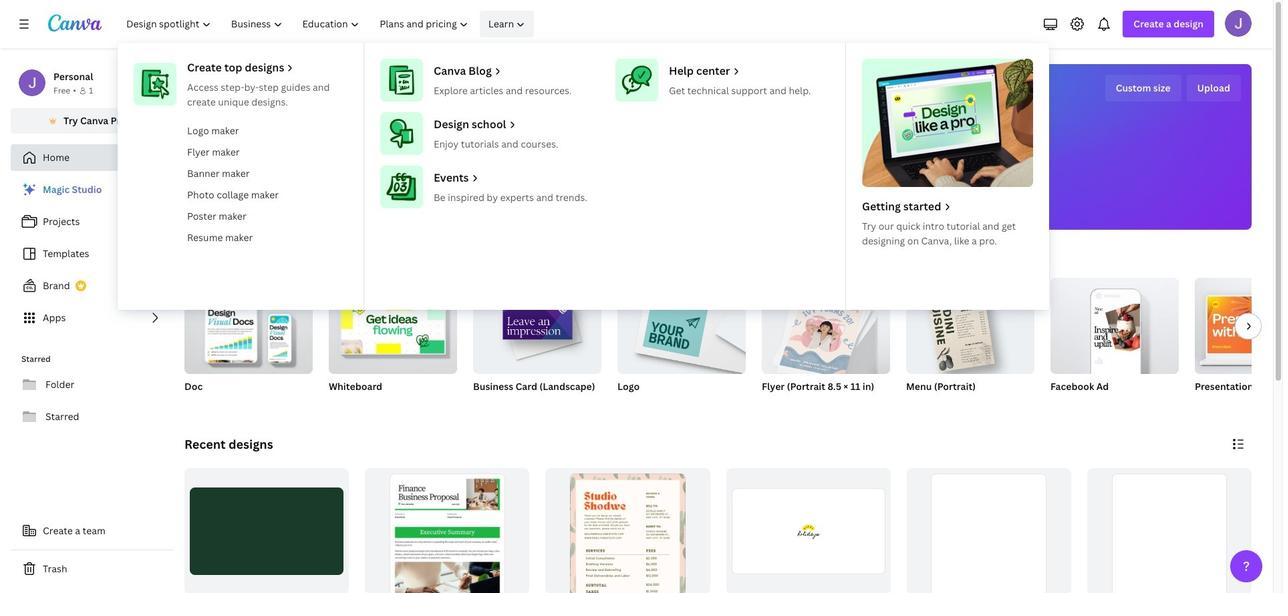 Task type: vqa. For each thing, say whether or not it's contained in the screenshot.
'LIST'
yes



Task type: describe. For each thing, give the bounding box(es) containing it.
jacob simon image
[[1225, 10, 1252, 37]]



Task type: locate. For each thing, give the bounding box(es) containing it.
menu
[[118, 43, 1049, 310]]

top level navigation element
[[118, 11, 1049, 310]]

group
[[184, 278, 313, 410], [184, 278, 313, 374], [329, 278, 457, 410], [329, 278, 457, 374], [473, 278, 602, 410], [473, 278, 602, 374], [618, 278, 746, 410], [618, 278, 746, 374], [762, 278, 890, 410], [762, 278, 890, 379], [906, 278, 1035, 410], [906, 278, 1035, 374], [1051, 278, 1179, 410], [1195, 278, 1283, 410], [184, 469, 349, 594], [365, 469, 530, 594], [546, 469, 710, 594], [726, 469, 891, 594], [1087, 469, 1252, 594]]

None search field
[[518, 124, 919, 151]]

list
[[11, 176, 174, 332]]



